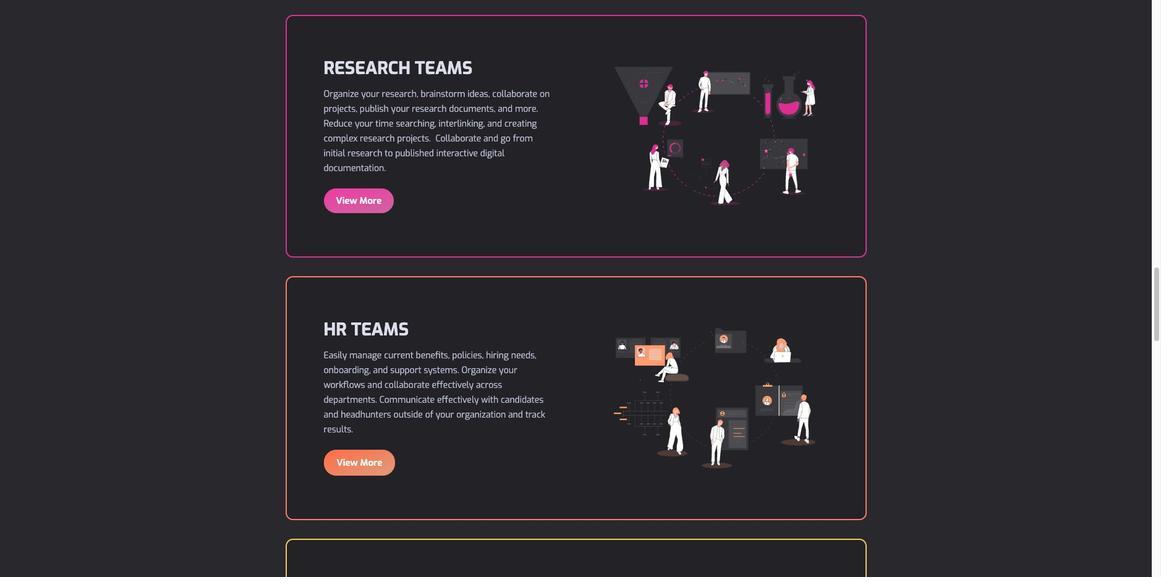 Task type: locate. For each thing, give the bounding box(es) containing it.
reduce
[[324, 118, 353, 130]]

your down research,
[[391, 103, 410, 115]]

more down headhunters on the bottom left
[[360, 457, 382, 469]]

digital
[[480, 148, 505, 159]]

research up searching,
[[412, 103, 447, 115]]

more for hr teams
[[360, 457, 382, 469]]

more
[[360, 195, 382, 207], [360, 457, 382, 469]]

and
[[498, 103, 513, 115], [487, 118, 502, 130], [484, 133, 498, 145], [373, 365, 388, 376], [368, 380, 382, 391], [324, 409, 339, 421], [508, 409, 523, 421]]

1 vertical spatial view more
[[337, 457, 382, 469]]

organize up the across
[[462, 365, 497, 376]]

complex
[[324, 133, 358, 145]]

collaborate up more.
[[492, 88, 537, 100]]

research
[[324, 57, 411, 80]]

view
[[336, 195, 357, 207], [337, 457, 358, 469]]

organization
[[456, 409, 506, 421]]

brainstorm
[[421, 88, 465, 100]]

organize up projects,
[[324, 88, 359, 100]]

your
[[361, 88, 380, 100], [391, 103, 410, 115], [355, 118, 373, 130], [499, 365, 517, 376], [436, 409, 454, 421]]

view more down results.
[[337, 457, 382, 469]]

1 vertical spatial collaborate
[[385, 380, 430, 391]]

1 vertical spatial effectively
[[437, 394, 479, 406]]

support
[[390, 365, 422, 376]]

ideas,
[[468, 88, 490, 100]]

view more link down results.
[[324, 450, 395, 476]]

0 vertical spatial more
[[360, 195, 382, 207]]

track
[[525, 409, 545, 421]]

research
[[412, 103, 447, 115], [360, 133, 395, 145], [348, 148, 382, 159]]

more.
[[515, 103, 538, 115]]

0 vertical spatial organize
[[324, 88, 359, 100]]

1 vertical spatial view more link
[[324, 450, 395, 476]]

teams
[[415, 57, 473, 80]]

research teams
[[324, 57, 473, 80]]

collaborate inside easily manage current benefits, policies, hiring needs, onboarding, and support systems. organize your workflows and collaborate effectively across departments. communicate effectively with candidates and headhunters outside of your organization and track results.
[[385, 380, 430, 391]]

on
[[540, 88, 550, 100]]

workflows
[[324, 380, 365, 391]]

1 vertical spatial more
[[360, 457, 382, 469]]

view more link
[[324, 188, 394, 213], [324, 450, 395, 476]]

organize
[[324, 88, 359, 100], [462, 365, 497, 376]]

your right of
[[436, 409, 454, 421]]

1 view more link from the top
[[324, 188, 394, 213]]

1 horizontal spatial organize
[[462, 365, 497, 376]]

0 vertical spatial view more
[[336, 195, 382, 207]]

easily manage current benefits, policies, hiring needs, onboarding, and support systems. organize your workflows and collaborate effectively across departments. communicate effectively with candidates and headhunters outside of your organization and track results.
[[324, 350, 545, 436]]

and left the "go"
[[484, 133, 498, 145]]

1 horizontal spatial collaborate
[[492, 88, 537, 100]]

organize inside organize your research, brainstorm ideas, collaborate on projects, publish your research documents, and more. reduce your time searching, interlinking, and creating complex research projects.  collaborate and go from initial research to published interactive digital documentation.
[[324, 88, 359, 100]]

benefits,
[[416, 350, 450, 362]]

1 vertical spatial research
[[360, 133, 395, 145]]

view for hr teams
[[337, 457, 358, 469]]

collaborate
[[492, 88, 537, 100], [385, 380, 430, 391]]

research down "time"
[[360, 133, 395, 145]]

0 vertical spatial collaborate
[[492, 88, 537, 100]]

1 vertical spatial view
[[337, 457, 358, 469]]

view more
[[336, 195, 382, 207], [337, 457, 382, 469]]

initial
[[324, 148, 345, 159]]

published
[[395, 148, 434, 159]]

needs,
[[511, 350, 537, 362]]

0 vertical spatial view
[[336, 195, 357, 207]]

and left more.
[[498, 103, 513, 115]]

0 horizontal spatial collaborate
[[385, 380, 430, 391]]

0 vertical spatial research
[[412, 103, 447, 115]]

communicate
[[379, 394, 435, 406]]

view more down documentation. at the left top of page
[[336, 195, 382, 207]]

more down documentation. at the left top of page
[[360, 195, 382, 207]]

collaborate up communicate
[[385, 380, 430, 391]]

research up documentation. at the left top of page
[[348, 148, 382, 159]]

view more link down documentation. at the left top of page
[[324, 188, 394, 213]]

preview of a human resources team image
[[614, 328, 815, 468]]

hiring
[[486, 350, 509, 362]]

effectively
[[432, 380, 474, 391], [437, 394, 479, 406]]

0 horizontal spatial organize
[[324, 88, 359, 100]]

view more for research teams
[[336, 195, 382, 207]]

more for research teams
[[360, 195, 382, 207]]

view down documentation. at the left top of page
[[336, 195, 357, 207]]

and up results.
[[324, 409, 339, 421]]

your down publish
[[355, 118, 373, 130]]

organize your research, brainstorm ideas, collaborate on projects, publish your research documents, and more. reduce your time searching, interlinking, and creating complex research projects.  collaborate and go from initial research to published interactive digital documentation.
[[324, 88, 550, 174]]

view down results.
[[337, 457, 358, 469]]

documentation.
[[324, 162, 386, 174]]

projects.
[[397, 133, 431, 145]]

0 vertical spatial view more link
[[324, 188, 394, 213]]

publish
[[360, 103, 389, 115]]

from
[[513, 133, 533, 145]]

time
[[376, 118, 394, 130]]

searching,
[[396, 118, 436, 130]]

2 view more link from the top
[[324, 450, 395, 476]]

preview of a research & development team image
[[614, 67, 815, 205]]

and up the "go"
[[487, 118, 502, 130]]

policies,
[[452, 350, 484, 362]]

of
[[425, 409, 433, 421]]

effectively down 'systems.'
[[432, 380, 474, 391]]

interlinking,
[[439, 118, 485, 130]]

effectively up organization
[[437, 394, 479, 406]]

1 vertical spatial organize
[[462, 365, 497, 376]]

systems.
[[424, 365, 459, 376]]



Task type: describe. For each thing, give the bounding box(es) containing it.
view more link for hr teams
[[324, 450, 395, 476]]

creating
[[505, 118, 537, 130]]

go
[[501, 133, 511, 145]]

your up publish
[[361, 88, 380, 100]]

your down hiring
[[499, 365, 517, 376]]

hr teams
[[324, 318, 409, 341]]

results.
[[324, 424, 353, 436]]

2 vertical spatial research
[[348, 148, 382, 159]]

and up departments.
[[368, 380, 382, 391]]

onboarding,
[[324, 365, 371, 376]]

collaborate inside organize your research, brainstorm ideas, collaborate on projects, publish your research documents, and more. reduce your time searching, interlinking, and creating complex research projects.  collaborate and go from initial research to published interactive digital documentation.
[[492, 88, 537, 100]]

and down the candidates
[[508, 409, 523, 421]]

easily
[[324, 350, 347, 362]]

organize inside easily manage current benefits, policies, hiring needs, onboarding, and support systems. organize your workflows and collaborate effectively across departments. communicate effectively with candidates and headhunters outside of your organization and track results.
[[462, 365, 497, 376]]

with
[[481, 394, 499, 406]]

current
[[384, 350, 414, 362]]

documents,
[[449, 103, 496, 115]]

view more for hr teams
[[337, 457, 382, 469]]

across
[[476, 380, 502, 391]]

view for research teams
[[336, 195, 357, 207]]

research,
[[382, 88, 419, 100]]

to
[[385, 148, 393, 159]]

outside
[[394, 409, 423, 421]]

departments.
[[324, 394, 377, 406]]

0 vertical spatial effectively
[[432, 380, 474, 391]]

candidates
[[501, 394, 544, 406]]

headhunters
[[341, 409, 391, 421]]

and down manage
[[373, 365, 388, 376]]

manage
[[349, 350, 382, 362]]

view more link for research teams
[[324, 188, 394, 213]]

interactive
[[436, 148, 478, 159]]

projects,
[[324, 103, 357, 115]]



Task type: vqa. For each thing, say whether or not it's contained in the screenshot.
personalize,
no



